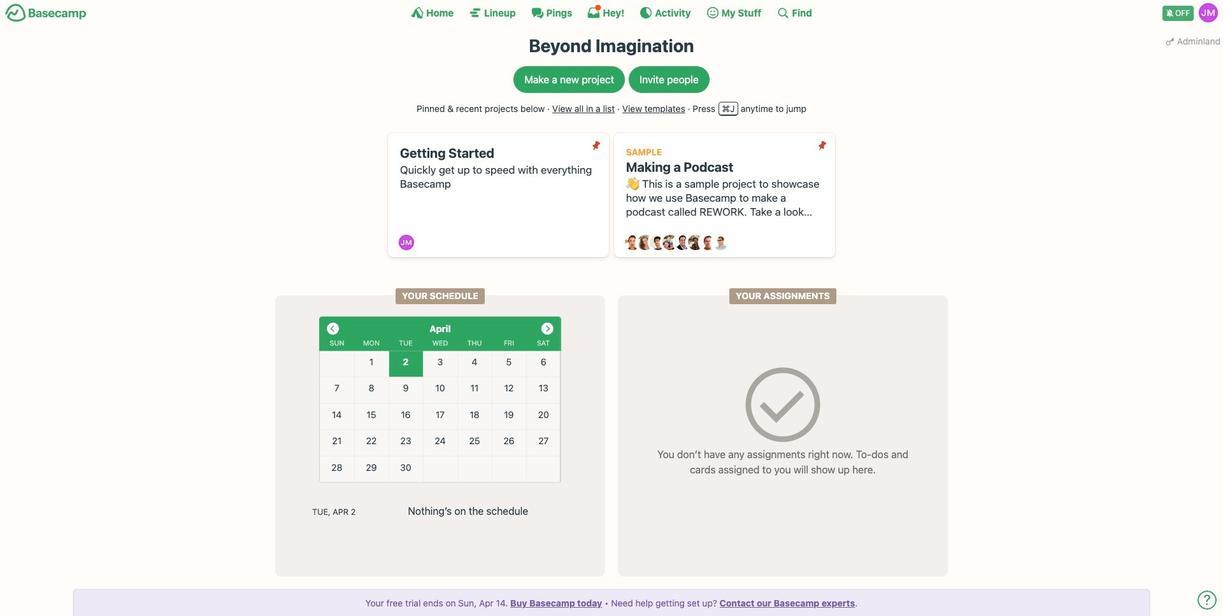 Task type: vqa. For each thing, say whether or not it's contained in the screenshot.
Switch accounts Image
yes



Task type: describe. For each thing, give the bounding box(es) containing it.
victor cooper image
[[713, 235, 728, 251]]

jared davis image
[[650, 235, 665, 251]]

0 vertical spatial jer mill image
[[1199, 3, 1218, 22]]

switch accounts image
[[5, 3, 87, 23]]



Task type: locate. For each thing, give the bounding box(es) containing it.
jennifer young image
[[663, 235, 678, 251]]

nicole katz image
[[688, 235, 703, 251]]

cheryl walters image
[[638, 235, 653, 251]]

josh fiske image
[[675, 235, 691, 251]]

jer mill image
[[1199, 3, 1218, 22], [399, 235, 414, 251]]

main element
[[0, 0, 1223, 25]]

annie bryan image
[[625, 235, 640, 251]]

0 horizontal spatial jer mill image
[[399, 235, 414, 251]]

1 horizontal spatial jer mill image
[[1199, 3, 1218, 22]]

1 vertical spatial jer mill image
[[399, 235, 414, 251]]

keyboard shortcut: ⌘ + / image
[[777, 6, 790, 19]]

steve marsh image
[[700, 235, 716, 251]]



